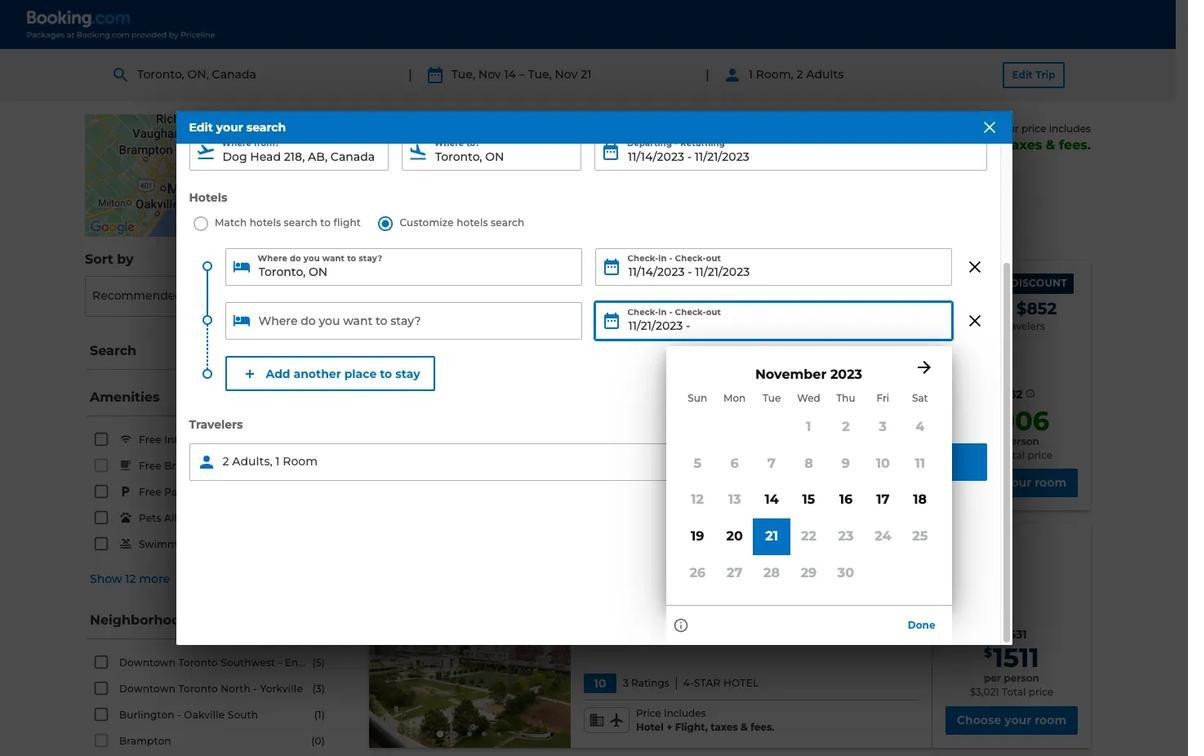 Task type: describe. For each thing, give the bounding box(es) containing it.
customize hotels search
[[400, 217, 525, 229]]

price includes hotel + flight, taxes & fees. for fort
[[636, 708, 775, 734]]

your for 2906
[[1005, 476, 1032, 491]]

$852
[[1017, 299, 1057, 318]]

$ left '1511'
[[984, 646, 993, 661]]

free internet access
[[139, 434, 244, 446]]

person inside $ 1531 $ 1511 per person $3,021 total price
[[1004, 673, 1040, 685]]

9
[[842, 456, 850, 471]]

toronto down the ritz-carlton toronto
[[658, 355, 697, 367]]

1 check-in - check-out field from the top
[[595, 248, 952, 286]]

hotel inside your price includes hotel + flight, taxes & fees.
[[907, 137, 944, 152]]

includes
[[1050, 122, 1092, 135]]

canada
[[212, 67, 256, 82]]

tue, nov 14 – tue, nov 21
[[452, 67, 592, 82]]

allowed
[[164, 512, 206, 525]]

entertainment for guestic at fort york
[[761, 593, 835, 605]]

- up the parking,
[[755, 593, 759, 605]]

2 vertical spatial financial
[[373, 657, 420, 669]]

- left oakville
[[177, 709, 181, 721]]

sustainable
[[647, 303, 721, 315]]

booking.com packages image
[[26, 10, 217, 39]]

+ for toronto
[[667, 484, 673, 496]]

pool
[[197, 539, 220, 551]]

the
[[584, 324, 616, 344]]

show december 2023 image
[[915, 358, 934, 378]]

star rating: 4+ button
[[503, 221, 622, 247]]

toronto, on, canada
[[137, 67, 256, 82]]

free for free internet access, free parking, no smoking rooms/facilities
[[604, 620, 626, 633]]

guestic at fort york
[[584, 562, 763, 581]]

amenities inside amenities dropdown button
[[90, 390, 160, 405]]

toronto up oakville
[[178, 683, 218, 695]]

the ritz-carlton toronto - promoted element
[[584, 323, 852, 345]]

2 tue, from the left
[[528, 67, 552, 82]]

fees. inside your price includes hotel + flight, taxes & fees.
[[1060, 137, 1092, 152]]

$ 3332
[[991, 387, 1023, 402]]

toronto up downtown toronto north - yorkville
[[178, 657, 218, 669]]

(5)
[[312, 657, 325, 669]]

southwest for york
[[699, 593, 752, 605]]

in
[[443, 147, 452, 158]]

burlington - oakville south
[[119, 709, 258, 721]]

choose your room button for 2906
[[946, 469, 1078, 498]]

& up thu
[[838, 355, 845, 367]]

price for at
[[636, 708, 662, 720]]

includes for fort
[[664, 708, 706, 720]]

november 2023
[[756, 367, 863, 382]]

1531
[[1005, 628, 1028, 642]]

neighborhoods button
[[87, 603, 328, 640]]

fees. for the ritz-carlton toronto
[[751, 484, 775, 496]]

1 for 1
[[807, 419, 812, 435]]

package
[[957, 277, 1008, 289]]

travelers
[[1003, 320, 1046, 332]]

13 button
[[716, 482, 754, 519]]

taxes inside your price includes hotel + flight, taxes & fees.
[[1006, 137, 1043, 152]]

rooms/facilities
[[847, 620, 930, 633]]

2 where do you want to stay? text field from the top
[[225, 302, 582, 340]]

15 button
[[791, 482, 828, 519]]

free right access,
[[712, 620, 734, 633]]

financial for the ritz-carlton toronto
[[847, 355, 892, 367]]

update search button
[[728, 443, 987, 481]]

carlton
[[660, 324, 723, 344]]

2 vertical spatial southwest
[[221, 657, 276, 669]]

neighborhoods
[[90, 613, 196, 628]]

2 check-in - check-out field from the top
[[595, 302, 952, 340]]

rating: for 4+
[[536, 228, 571, 240]]

guest rating: 9+ button
[[369, 221, 497, 247]]

9 button
[[828, 446, 865, 482]]

choose your room for 1511
[[957, 713, 1067, 728]]

downtown toronto southwest - entertainment & financial districts for the ritz-carlton toronto
[[600, 355, 936, 367]]

rating: for 9+
[[411, 228, 446, 240]]

4 button
[[902, 409, 939, 446]]

price inside your price includes hotel + flight, taxes & fees.
[[1022, 122, 1047, 135]]

room
[[283, 454, 318, 469]]

2 right room,
[[797, 67, 803, 82]]

20 button
[[716, 519, 754, 556]]

(3)
[[312, 683, 325, 695]]

application containing november
[[595, 302, 952, 645]]

update
[[807, 455, 857, 470]]

downtown down the ritz-
[[600, 355, 656, 367]]

go to image #3 image
[[468, 732, 473, 737]]

room for 2906
[[1035, 476, 1067, 491]]

smoking
[[799, 620, 844, 633]]

burlington
[[119, 709, 175, 721]]

sort
[[85, 252, 113, 267]]

match hotels search to flight
[[215, 217, 361, 229]]

18 button
[[902, 482, 939, 519]]

hotels for customize
[[457, 217, 488, 229]]

2906
[[984, 405, 1050, 437]]

23
[[839, 529, 854, 544]]

2 right for
[[995, 320, 1001, 332]]

2 vertical spatial entertainment
[[285, 657, 361, 669]]

1 luxury from the top
[[602, 276, 645, 289]]

downtown down "guestic"
[[600, 593, 656, 605]]

search for match hotels search to flight
[[284, 217, 318, 229]]

8 button
[[791, 446, 828, 482]]

mon
[[724, 393, 746, 405]]

Where from? text field
[[189, 133, 389, 170]]

edit trip button
[[1003, 62, 1065, 88]]

- down the ritz-carlton toronto - promoted element at top
[[755, 355, 759, 367]]

13
[[729, 492, 741, 508]]

27 button
[[716, 556, 754, 592]]

- up yorkville
[[278, 657, 282, 669]]

0 vertical spatial your
[[216, 120, 243, 135]]

& inside your price includes hotel + flight, taxes & fees.
[[1046, 137, 1056, 152]]

10 button
[[865, 446, 902, 482]]

flight, inside your price includes hotel + flight, taxes & fees.
[[959, 137, 1003, 152]]

26
[[690, 565, 706, 581]]

go to image #2 image
[[453, 732, 458, 737]]

north
[[221, 683, 251, 695]]

1 for 1 room, 2 adults
[[749, 67, 753, 82]]

toronto up november
[[728, 324, 794, 344]]

edit trip
[[1013, 69, 1056, 81]]

southwest for toronto
[[699, 355, 752, 367]]

14 inside 14 button
[[765, 492, 779, 508]]

south
[[228, 709, 258, 721]]

2 luxury from the top
[[602, 540, 645, 552]]

& down 4-star hotel
[[741, 722, 748, 734]]

280
[[623, 440, 642, 452]]

swimming pool
[[139, 539, 220, 551]]

search for customize hotels search
[[491, 217, 525, 229]]

package discount
[[957, 277, 1068, 289]]

1 (0) from the top
[[312, 460, 325, 472]]

2 button
[[828, 409, 865, 446]]

$ for 2906
[[974, 408, 983, 424]]

3 for 3 ratings
[[623, 677, 629, 690]]

2 photo carousel region from the top
[[369, 524, 571, 748]]

3 button
[[865, 409, 902, 446]]

save
[[967, 299, 1012, 318]]

internet for access
[[164, 434, 206, 446]]

discount
[[1011, 277, 1068, 289]]

the ritz-carlton toronto
[[584, 324, 794, 344]]

match
[[215, 217, 247, 229]]

30
[[838, 565, 855, 581]]

choose for 2906
[[957, 476, 1002, 491]]

districts for the ritz-carlton toronto
[[895, 355, 936, 367]]

edit for edit your search
[[189, 120, 213, 135]]

10 inside button
[[876, 456, 890, 471]]

pets allowed
[[139, 512, 206, 525]]

downtown up burlington
[[119, 683, 176, 695]]

1 inside 2 adults, 1 room button
[[276, 454, 280, 469]]

entertainment for the ritz-carlton toronto
[[761, 355, 835, 367]]

guestic at fort york element
[[584, 560, 763, 583]]

28
[[764, 565, 780, 581]]

& right the (5) at the bottom of the page
[[364, 657, 371, 669]]

room for 1511
[[1035, 713, 1067, 728]]

hotels
[[189, 190, 227, 205]]

1 where do you want to stay? text field from the top
[[225, 248, 582, 286]]

map view
[[255, 203, 304, 215]]

| for 1 room, 2 adults
[[706, 67, 710, 82]]

sun
[[688, 393, 708, 405]]

to
[[320, 217, 331, 229]]

guest rating: 9+
[[379, 228, 461, 240]]

1 horizontal spatial star
[[694, 677, 721, 690]]

total inside $ 1531 $ 1511 per person $3,021 total price
[[1002, 686, 1027, 699]]

19 button
[[679, 519, 716, 556]]

travelers
[[189, 418, 243, 432]]

travel sustainable
[[602, 303, 721, 315]]

choose your room button for 1511
[[946, 707, 1078, 735]]

17 button
[[865, 482, 902, 519]]

2 vertical spatial districts
[[423, 657, 465, 669]]

free for free internet access
[[139, 434, 162, 446]]

3 for 3
[[880, 419, 887, 435]]

24 button
[[865, 519, 902, 556]]

30 button
[[828, 556, 865, 592]]

2023
[[831, 367, 863, 382]]

pets
[[139, 512, 161, 525]]

access
[[209, 434, 244, 446]]

2 inside 2 adults, 1 room button
[[223, 454, 229, 469]]

0 horizontal spatial 14
[[504, 67, 516, 82]]

more
[[139, 572, 170, 587]]

+ inside your price includes hotel + flight, taxes & fees.
[[947, 137, 955, 152]]



Task type: vqa. For each thing, say whether or not it's contained in the screenshot.
america
no



Task type: locate. For each thing, give the bounding box(es) containing it.
0 horizontal spatial internet
[[164, 434, 206, 446]]

& down '6' 'button'
[[741, 484, 748, 496]]

1 vertical spatial financial
[[847, 593, 892, 605]]

0 vertical spatial (0)
[[312, 460, 325, 472]]

search down view
[[284, 217, 318, 229]]

2 room from the top
[[1035, 713, 1067, 728]]

financial right the (5) at the bottom of the page
[[373, 657, 420, 669]]

1 vertical spatial 1
[[807, 419, 812, 435]]

downtown toronto southwest - entertainment & financial districts up yorkville
[[119, 657, 465, 669]]

star
[[513, 228, 533, 240], [694, 677, 721, 690]]

29 button
[[791, 556, 828, 592]]

Where to? text field
[[402, 133, 582, 170]]

4-star hotel
[[684, 677, 759, 690]]

0 vertical spatial includes
[[664, 470, 706, 483]]

28 button
[[754, 556, 791, 592]]

entertainment
[[761, 355, 835, 367], [761, 593, 835, 605], [285, 657, 361, 669]]

per inside $ 2906 per person $5,811 total price
[[984, 435, 1002, 448]]

1 choose from the top
[[957, 476, 1002, 491]]

districts up go to image #1
[[423, 657, 465, 669]]

per up '$5,811'
[[984, 435, 1002, 448]]

0 vertical spatial star
[[513, 228, 533, 240]]

| for tue, nov 14 – tue, nov 21
[[409, 67, 412, 82]]

photo carousel region
[[369, 260, 571, 511], [369, 524, 571, 748]]

ratings left 4-
[[632, 677, 670, 690]]

search
[[861, 455, 908, 470]]

2 choose your room button from the top
[[946, 707, 1078, 735]]

0 vertical spatial photo carousel region
[[369, 260, 571, 511]]

price right your
[[1022, 122, 1047, 135]]

update search
[[807, 455, 908, 470]]

rating: left 9+
[[411, 228, 446, 240]]

ratings right '280'
[[644, 440, 683, 452]]

tue
[[763, 393, 781, 405]]

usd
[[454, 147, 474, 158]]

districts
[[895, 355, 936, 367], [895, 593, 936, 605], [423, 657, 465, 669]]

hotels for match
[[250, 217, 281, 229]]

1 vertical spatial 10
[[594, 677, 607, 691]]

2 choose from the top
[[957, 713, 1002, 728]]

on,
[[188, 67, 209, 82]]

rating: left the 4+
[[536, 228, 571, 240]]

flight
[[334, 217, 361, 229]]

fees. down 7 button
[[751, 484, 775, 496]]

1 vertical spatial choose your room
[[957, 713, 1067, 728]]

0 vertical spatial where do you want to stay? text field
[[225, 248, 582, 286]]

2 vertical spatial your
[[1005, 713, 1032, 728]]

parking,
[[737, 620, 779, 633]]

downtown down neighborhoods
[[119, 657, 176, 669]]

16 button
[[828, 482, 865, 519]]

go to image #1 image
[[437, 731, 444, 738]]

downtown toronto north - yorkville
[[119, 683, 303, 695]]

your
[[997, 122, 1019, 135]]

1 horizontal spatial rating:
[[536, 228, 571, 240]]

1 choose your room from the top
[[957, 476, 1067, 491]]

taxes for york
[[711, 722, 738, 734]]

0 horizontal spatial 3
[[623, 677, 629, 690]]

2 | from the left
[[706, 67, 710, 82]]

edit down on,
[[189, 120, 213, 135]]

downtown toronto southwest - entertainment & financial districts
[[600, 355, 936, 367], [600, 593, 936, 605], [119, 657, 465, 669]]

are
[[425, 147, 440, 158]]

-
[[755, 355, 759, 367], [755, 593, 759, 605], [278, 657, 282, 669], [254, 683, 257, 695], [177, 709, 181, 721]]

1 vertical spatial 12
[[125, 572, 136, 587]]

1 includes from the top
[[664, 470, 706, 483]]

your down $ 2906 per person $5,811 total price at the right bottom of the page
[[1005, 476, 1032, 491]]

sign in to save image
[[544, 276, 560, 297]]

choose your room down '$5,811'
[[957, 476, 1067, 491]]

0 horizontal spatial 10
[[594, 677, 607, 691]]

1 horizontal spatial hotels
[[457, 217, 488, 229]]

0 vertical spatial 3
[[880, 419, 887, 435]]

12 inside 12 button
[[691, 492, 704, 508]]

7
[[768, 456, 776, 471]]

0 vertical spatial choose
[[957, 476, 1002, 491]]

star down access,
[[694, 677, 721, 690]]

1 horizontal spatial 12
[[691, 492, 704, 508]]

1 horizontal spatial 1
[[749, 67, 753, 82]]

1 price includes hotel + flight, taxes & fees. from the top
[[636, 470, 775, 496]]

go to image #4 image
[[482, 732, 487, 737]]

0 vertical spatial financial
[[847, 355, 892, 367]]

1 vertical spatial per
[[984, 673, 1002, 685]]

tue, left –
[[452, 67, 476, 82]]

hotels down map
[[250, 217, 281, 229]]

1 vertical spatial ratings
[[632, 677, 670, 690]]

choose your room for 2906
[[957, 476, 1067, 491]]

nov right –
[[555, 67, 578, 82]]

2 vertical spatial flight,
[[675, 722, 708, 734]]

financial up fri
[[847, 355, 892, 367]]

$
[[991, 388, 996, 396], [974, 408, 983, 424], [1000, 629, 1004, 637], [984, 646, 993, 661]]

nov left –
[[479, 67, 501, 82]]

5 button
[[679, 446, 716, 482]]

0 vertical spatial districts
[[895, 355, 936, 367]]

per
[[984, 435, 1002, 448], [984, 673, 1002, 685]]

19
[[691, 529, 705, 544]]

person down the 3332
[[1004, 435, 1040, 448]]

southwest down 27 button
[[699, 593, 752, 605]]

free up free breakfast
[[139, 434, 162, 446]]

12 down 5 button
[[691, 492, 704, 508]]

flight, down 5 button
[[675, 484, 708, 496]]

search right 9+
[[491, 217, 525, 229]]

free up free parking
[[139, 460, 162, 472]]

edit left trip
[[1013, 69, 1033, 81]]

- right north
[[254, 683, 257, 695]]

internet left access,
[[629, 620, 670, 633]]

prices
[[394, 147, 423, 158]]

0 horizontal spatial rating:
[[411, 228, 446, 240]]

1 vertical spatial price
[[1028, 449, 1053, 461]]

23 button
[[828, 519, 865, 556]]

1 | from the left
[[409, 67, 412, 82]]

0 vertical spatial total
[[1001, 449, 1026, 461]]

$ for 1531
[[1000, 629, 1004, 637]]

1 vertical spatial includes
[[664, 708, 706, 720]]

1 horizontal spatial nov
[[555, 67, 578, 82]]

free up pets
[[139, 486, 162, 499]]

8
[[805, 456, 814, 471]]

free internet access, free parking, no smoking rooms/facilities
[[604, 620, 930, 633]]

Check-in - Check-out field
[[595, 248, 952, 286], [595, 302, 952, 340]]

0 vertical spatial 21
[[581, 67, 592, 82]]

downtown toronto southwest - entertainment & financial districts down 28 'button'
[[600, 593, 936, 605]]

0 vertical spatial flight,
[[959, 137, 1003, 152]]

room down $ 1531 $ 1511 per person $3,021 total price
[[1035, 713, 1067, 728]]

0 vertical spatial room
[[1035, 476, 1067, 491]]

$3,021
[[970, 686, 1000, 699]]

2 vertical spatial downtown toronto southwest - entertainment & financial districts
[[119, 657, 465, 669]]

0 horizontal spatial 21
[[581, 67, 592, 82]]

| up prices
[[409, 67, 412, 82]]

ratings for 280 ratings
[[644, 440, 683, 452]]

includes for carlton
[[664, 470, 706, 483]]

price for ritz-
[[636, 470, 662, 483]]

2 adults, 1 room button
[[189, 443, 715, 481]]

2 person from the top
[[1004, 673, 1040, 685]]

0 horizontal spatial nov
[[479, 67, 501, 82]]

2 horizontal spatial 1
[[807, 419, 812, 435]]

1 hotels from the left
[[250, 217, 281, 229]]

1 vertical spatial 21
[[766, 529, 779, 544]]

rating: inside button
[[536, 228, 571, 240]]

15
[[803, 492, 816, 508]]

2 down access in the bottom left of the page
[[223, 454, 229, 469]]

1 rating: from the left
[[411, 228, 446, 240]]

price inside $ 1531 $ 1511 per person $3,021 total price
[[1029, 686, 1054, 699]]

$ for 3332
[[991, 388, 996, 396]]

$ left the 3332
[[991, 388, 996, 396]]

1 left room
[[276, 454, 280, 469]]

1 vertical spatial districts
[[895, 593, 936, 605]]

1 vertical spatial downtown toronto southwest - entertainment & financial districts
[[600, 593, 936, 605]]

0 horizontal spatial 1
[[276, 454, 280, 469]]

0 horizontal spatial tue,
[[452, 67, 476, 82]]

–
[[519, 67, 525, 82]]

1 vertical spatial luxury
[[602, 540, 645, 552]]

1 vertical spatial (0)
[[312, 735, 325, 748]]

2 price from the top
[[636, 708, 662, 720]]

0 horizontal spatial edit
[[189, 120, 213, 135]]

2 includes from the top
[[664, 708, 706, 720]]

1 vertical spatial flight,
[[675, 484, 708, 496]]

1 photo carousel region from the top
[[369, 260, 571, 511]]

2 rating: from the left
[[536, 228, 571, 240]]

1 vertical spatial photo carousel region
[[369, 524, 571, 748]]

for
[[979, 320, 992, 332]]

free for free parking
[[139, 486, 162, 499]]

2 choose your room from the top
[[957, 713, 1067, 728]]

1 vertical spatial internet
[[629, 620, 670, 633]]

20
[[727, 529, 743, 544]]

breakfast
[[164, 460, 213, 472]]

wed
[[798, 393, 821, 405]]

downtown toronto southwest - entertainment & financial districts up tue on the right bottom of the page
[[600, 355, 936, 367]]

Departing - Returning field
[[595, 133, 987, 170]]

2 vertical spatial +
[[667, 722, 673, 734]]

choose your room button down '$5,811'
[[946, 469, 1078, 498]]

$ inside $ 3332
[[991, 388, 996, 396]]

amenities for the ritz-carlton toronto
[[868, 383, 919, 395]]

0 vertical spatial +
[[947, 137, 955, 152]]

trip
[[1036, 69, 1056, 81]]

11
[[915, 456, 926, 471]]

your down $ 1531 $ 1511 per person $3,021 total price
[[1005, 713, 1032, 728]]

0 vertical spatial choose your room button
[[946, 469, 1078, 498]]

29
[[801, 565, 817, 581]]

map
[[255, 203, 277, 215]]

1 vertical spatial 14
[[765, 492, 779, 508]]

0 horizontal spatial hotels
[[250, 217, 281, 229]]

16
[[840, 492, 853, 508]]

1 vertical spatial star
[[694, 677, 721, 690]]

luxury up travel
[[602, 276, 645, 289]]

1 vertical spatial +
[[667, 484, 673, 496]]

4
[[916, 419, 925, 435]]

free for free breakfast
[[139, 460, 162, 472]]

None field
[[189, 133, 389, 170], [402, 133, 582, 170], [225, 248, 582, 286], [225, 302, 582, 340], [225, 248, 582, 286], [225, 302, 582, 340]]

21
[[581, 67, 592, 82], [766, 529, 779, 544]]

thu
[[837, 393, 856, 405]]

0 vertical spatial 1
[[749, 67, 753, 82]]

room down $ 2906 per person $5,811 total price at the right bottom of the page
[[1035, 476, 1067, 491]]

$ inside $ 2906 per person $5,811 total price
[[974, 408, 983, 424]]

21 down 14 button
[[766, 529, 779, 544]]

guestic
[[584, 562, 658, 581]]

1 tue, from the left
[[452, 67, 476, 82]]

3 down fri
[[880, 419, 887, 435]]

1 vertical spatial 3
[[623, 677, 629, 690]]

1 vertical spatial taxes
[[711, 484, 738, 496]]

choose down $3,021
[[957, 713, 1002, 728]]

all
[[379, 147, 391, 158]]

free
[[139, 434, 162, 446], [139, 460, 162, 472], [139, 486, 162, 499], [604, 620, 626, 633], [712, 620, 734, 633]]

go to image #5 image
[[498, 733, 501, 736]]

southwest up north
[[221, 657, 276, 669]]

2 (0) from the top
[[312, 735, 325, 748]]

14 left –
[[504, 67, 516, 82]]

1 vertical spatial southwest
[[699, 593, 752, 605]]

price includes hotel + flight, taxes & fees. for carlton
[[636, 470, 775, 496]]

21 inside button
[[766, 529, 779, 544]]

districts for guestic at fort york
[[895, 593, 936, 605]]

done
[[908, 619, 936, 631]]

fees. down 4-star hotel
[[751, 722, 775, 734]]

1 vertical spatial choose
[[957, 713, 1002, 728]]

1 vertical spatial person
[[1004, 673, 1040, 685]]

1 horizontal spatial internet
[[629, 620, 670, 633]]

2 price includes hotel + flight, taxes & fees. from the top
[[636, 708, 775, 734]]

12 inside show 12 more button
[[125, 572, 136, 587]]

financial up rooms/facilities
[[847, 593, 892, 605]]

10 down 3 button
[[876, 456, 890, 471]]

2 vertical spatial price
[[1029, 686, 1054, 699]]

6 button
[[716, 446, 754, 482]]

1 room from the top
[[1035, 476, 1067, 491]]

Where do you want to stay? text field
[[225, 248, 582, 286], [225, 302, 582, 340]]

1 horizontal spatial |
[[706, 67, 710, 82]]

taxes for toronto
[[711, 484, 738, 496]]

1 inside 1 button
[[807, 419, 812, 435]]

person inside $ 2906 per person $5,811 total price
[[1004, 435, 1040, 448]]

free down "guestic"
[[604, 620, 626, 633]]

ratings for 3 ratings
[[632, 677, 670, 690]]

done button
[[899, 613, 946, 639]]

search down "canada"
[[247, 120, 286, 135]]

1 horizontal spatial tue,
[[528, 67, 552, 82]]

choose for 1511
[[957, 713, 1002, 728]]

1 vertical spatial total
[[1002, 686, 1027, 699]]

0 vertical spatial entertainment
[[761, 355, 835, 367]]

entertainment up (3)
[[285, 657, 361, 669]]

0 vertical spatial taxes
[[1006, 137, 1043, 152]]

1 choose your room button from the top
[[946, 469, 1078, 498]]

internet up breakfast
[[164, 434, 206, 446]]

fort
[[685, 562, 720, 581]]

| left room,
[[706, 67, 710, 82]]

downtown toronto southwest - entertainment & financial districts for guestic at fort york
[[600, 593, 936, 605]]

0 vertical spatial 10
[[876, 456, 890, 471]]

financial for guestic at fort york
[[847, 593, 892, 605]]

none field where to?
[[402, 133, 582, 170]]

0 vertical spatial person
[[1004, 435, 1040, 448]]

1 vertical spatial price
[[636, 708, 662, 720]]

november
[[756, 367, 827, 382]]

0 horizontal spatial star
[[513, 228, 533, 240]]

(0) down (7)
[[312, 460, 325, 472]]

18
[[914, 492, 927, 508]]

choose down '$5,811'
[[957, 476, 1002, 491]]

0 vertical spatial luxury
[[602, 276, 645, 289]]

ratings
[[644, 440, 683, 452], [632, 677, 670, 690]]

guest
[[379, 228, 408, 240]]

(0) down (1)
[[312, 735, 325, 748]]

flight, for toronto
[[675, 484, 708, 496]]

22
[[802, 529, 817, 544]]

0 vertical spatial check-in - check-out field
[[595, 248, 952, 286]]

parking
[[164, 486, 204, 499]]

21 right –
[[581, 67, 592, 82]]

price down the "2906"
[[1028, 449, 1053, 461]]

0 vertical spatial per
[[984, 435, 1002, 448]]

includes down 280 ratings
[[664, 470, 706, 483]]

price inside $ 2906 per person $5,811 total price
[[1028, 449, 1053, 461]]

1 price from the top
[[636, 470, 662, 483]]

& down includes
[[1046, 137, 1056, 152]]

10 left 3 ratings
[[594, 677, 607, 691]]

fees. for guestic at fort york
[[751, 722, 775, 734]]

(1)
[[314, 709, 325, 721]]

3 inside 3 button
[[880, 419, 887, 435]]

0 vertical spatial 14
[[504, 67, 516, 82]]

internet for access,
[[629, 620, 670, 633]]

sort by
[[85, 252, 134, 267]]

1 per from the top
[[984, 435, 1002, 448]]

tue, right –
[[528, 67, 552, 82]]

2 down thu
[[842, 419, 850, 435]]

toronto down guestic at fort york
[[658, 593, 697, 605]]

1 horizontal spatial 21
[[766, 529, 779, 544]]

+ for york
[[667, 722, 673, 734]]

free parking
[[139, 486, 204, 499]]

14 down 7 button
[[765, 492, 779, 508]]

search for edit your search
[[247, 120, 286, 135]]

fees.
[[1060, 137, 1092, 152], [751, 484, 775, 496], [751, 722, 775, 734]]

1 nov from the left
[[479, 67, 501, 82]]

0 vertical spatial fees.
[[1060, 137, 1092, 152]]

taxes down 4-star hotel
[[711, 722, 738, 734]]

entertainment up the wed
[[761, 355, 835, 367]]

2 hotels from the left
[[457, 217, 488, 229]]

0 vertical spatial southwest
[[699, 355, 752, 367]]

25
[[913, 529, 928, 544]]

0 vertical spatial price
[[636, 470, 662, 483]]

luxury up "guestic"
[[602, 540, 645, 552]]

2 per from the top
[[984, 673, 1002, 685]]

9+
[[449, 228, 461, 240]]

2 vertical spatial fees.
[[751, 722, 775, 734]]

your down "canada"
[[216, 120, 243, 135]]

+
[[947, 137, 955, 152], [667, 484, 673, 496], [667, 722, 673, 734]]

1 down the wed
[[807, 419, 812, 435]]

per inside $ 1531 $ 1511 per person $3,021 total price
[[984, 673, 1002, 685]]

(7)
[[312, 434, 325, 446]]

1 vertical spatial choose your room button
[[946, 707, 1078, 735]]

0 vertical spatial ratings
[[644, 440, 683, 452]]

2 inside 2 button
[[842, 419, 850, 435]]

1 vertical spatial fees.
[[751, 484, 775, 496]]

includes down 4-
[[664, 708, 706, 720]]

0 vertical spatial price
[[1022, 122, 1047, 135]]

0 vertical spatial edit
[[1013, 69, 1033, 81]]

$ left 1531
[[1000, 629, 1004, 637]]

1 vertical spatial room
[[1035, 713, 1067, 728]]

& down 30 button
[[838, 593, 845, 605]]

spa and wellness
[[670, 276, 780, 289]]

southwest
[[699, 355, 752, 367], [699, 593, 752, 605], [221, 657, 276, 669]]

star inside button
[[513, 228, 533, 240]]

choose your room down $3,021
[[957, 713, 1067, 728]]

person down 1531
[[1004, 673, 1040, 685]]

downtown
[[600, 355, 656, 367], [600, 593, 656, 605], [119, 657, 176, 669], [119, 683, 176, 695]]

1 vertical spatial check-in - check-out field
[[595, 302, 952, 340]]

access,
[[672, 620, 709, 633]]

none field where from?
[[189, 133, 389, 170]]

amenities button
[[87, 380, 328, 417]]

flight, down your
[[959, 137, 1003, 152]]

1 vertical spatial entertainment
[[761, 593, 835, 605]]

your for 1511
[[1005, 713, 1032, 728]]

1 vertical spatial your
[[1005, 476, 1032, 491]]

application
[[595, 302, 952, 645]]

2 nov from the left
[[555, 67, 578, 82]]

price
[[1022, 122, 1047, 135], [1028, 449, 1053, 461], [1029, 686, 1054, 699]]

toronto
[[728, 324, 794, 344], [658, 355, 697, 367], [658, 593, 697, 605], [178, 657, 218, 669], [178, 683, 218, 695]]

entertainment down 29 button
[[761, 593, 835, 605]]

0 vertical spatial price includes hotel + flight, taxes & fees.
[[636, 470, 775, 496]]

total inside $ 2906 per person $5,811 total price
[[1001, 449, 1026, 461]]

3332
[[996, 387, 1023, 402]]

1 person from the top
[[1004, 435, 1040, 448]]

17
[[877, 492, 890, 508]]

1511
[[994, 642, 1040, 674]]

1 left room,
[[749, 67, 753, 82]]

edit for edit trip
[[1013, 69, 1033, 81]]

southwest down the ritz-carlton toronto - promoted element at top
[[699, 355, 752, 367]]

districts up sat
[[895, 355, 936, 367]]

7 button
[[754, 446, 791, 482]]

edit inside button
[[1013, 69, 1033, 81]]

flight, for york
[[675, 722, 708, 734]]

0 horizontal spatial |
[[409, 67, 412, 82]]

amenities for guestic at fort york
[[868, 620, 919, 633]]

star left the 4+
[[513, 228, 533, 240]]

2 vertical spatial 1
[[276, 454, 280, 469]]

yorkville
[[260, 683, 303, 695]]

0 vertical spatial choose your room
[[957, 476, 1067, 491]]

rating: inside button
[[411, 228, 446, 240]]

show 12 more
[[90, 572, 170, 587]]

choose your room button down $3,021
[[946, 707, 1078, 735]]

0 vertical spatial 12
[[691, 492, 704, 508]]

per up $3,021
[[984, 673, 1002, 685]]



